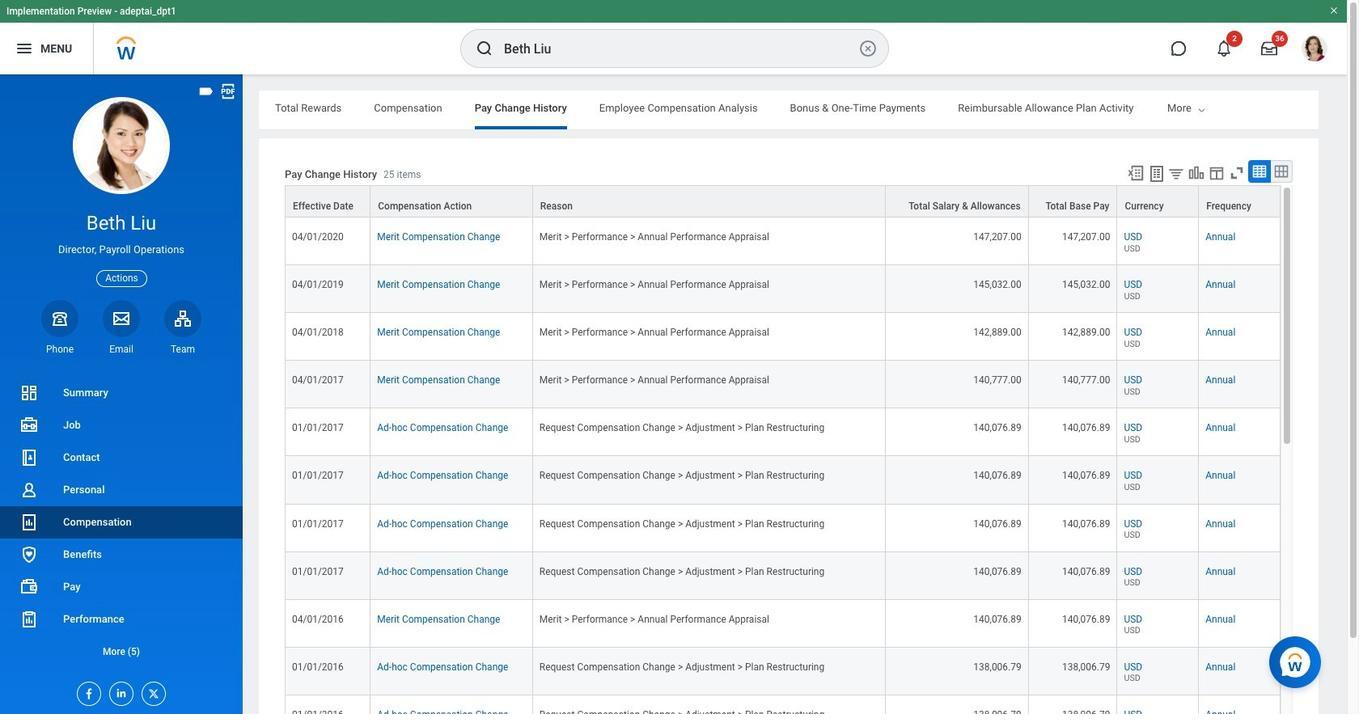 Task type: describe. For each thing, give the bounding box(es) containing it.
11 row from the top
[[285, 648, 1281, 696]]

8 row from the top
[[285, 504, 1281, 552]]

close environment banner image
[[1329, 6, 1339, 15]]

table image
[[1251, 163, 1268, 180]]

summary image
[[19, 383, 39, 403]]

4 row from the top
[[285, 313, 1281, 361]]

10 row from the top
[[285, 600, 1281, 648]]

justify image
[[15, 39, 34, 58]]

tag image
[[197, 83, 215, 100]]

2 row from the top
[[285, 218, 1281, 265]]

select to filter grid data image
[[1167, 165, 1185, 182]]

fullscreen image
[[1228, 164, 1246, 182]]

inbox large image
[[1261, 40, 1277, 57]]

12 row from the top
[[285, 696, 1281, 714]]

7 row from the top
[[285, 457, 1281, 504]]

pay image
[[19, 578, 39, 597]]

benefits image
[[19, 545, 39, 565]]

performance image
[[19, 610, 39, 629]]

team beth liu element
[[164, 343, 201, 356]]

expand table image
[[1273, 163, 1289, 180]]

email beth liu element
[[103, 343, 140, 356]]

3 row from the top
[[285, 265, 1281, 313]]

navigation pane region
[[0, 74, 243, 714]]

5 row from the top
[[285, 361, 1281, 409]]

job image
[[19, 416, 39, 435]]

facebook image
[[78, 683, 95, 701]]

click to view/edit grid preferences image
[[1208, 164, 1226, 182]]

export to worksheets image
[[1147, 164, 1167, 184]]



Task type: locate. For each thing, give the bounding box(es) containing it.
compensation image
[[19, 513, 39, 532]]

export to excel image
[[1127, 164, 1145, 182]]

list
[[0, 377, 243, 668]]

phone beth liu element
[[41, 343, 78, 356]]

contact image
[[19, 448, 39, 468]]

phone image
[[49, 309, 71, 328]]

1 row from the top
[[285, 185, 1281, 218]]

toolbar
[[1120, 160, 1293, 185]]

mail image
[[112, 309, 131, 328]]

view team image
[[173, 309, 193, 328]]

view printable version (pdf) image
[[219, 83, 237, 100]]

linkedin image
[[110, 683, 128, 700]]

row
[[285, 185, 1281, 218], [285, 218, 1281, 265], [285, 265, 1281, 313], [285, 313, 1281, 361], [285, 361, 1281, 409], [285, 409, 1281, 457], [285, 457, 1281, 504], [285, 504, 1281, 552], [285, 552, 1281, 600], [285, 600, 1281, 648], [285, 648, 1281, 696], [285, 696, 1281, 714]]

tab list
[[259, 91, 1319, 129]]

notifications large image
[[1216, 40, 1232, 57]]

personal image
[[19, 481, 39, 500]]

x circle image
[[858, 39, 878, 58]]

6 row from the top
[[285, 409, 1281, 457]]

banner
[[0, 0, 1347, 74]]

Search Workday  search field
[[504, 31, 855, 66]]

x image
[[142, 683, 160, 701]]

search image
[[475, 39, 494, 58]]

9 row from the top
[[285, 552, 1281, 600]]

view worker - expand/collapse chart image
[[1188, 164, 1205, 182]]

profile logan mcneil image
[[1302, 36, 1327, 65]]



Task type: vqa. For each thing, say whether or not it's contained in the screenshot.
All
no



